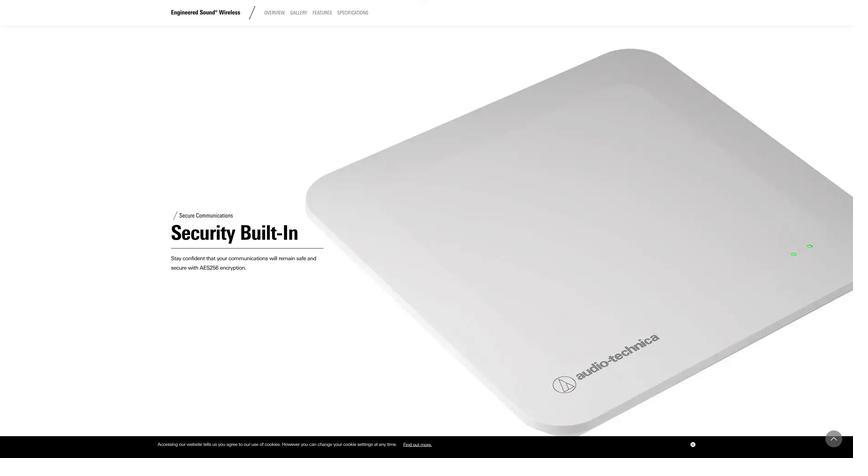 Task type: locate. For each thing, give the bounding box(es) containing it.
cross image
[[692, 444, 694, 447]]

sound®
[[200, 9, 218, 16]]

overview
[[265, 10, 285, 16]]

remain
[[279, 256, 295, 262]]

cookies.
[[265, 442, 281, 448]]

divider line image
[[246, 6, 259, 20]]

our right to at the left
[[244, 442, 250, 448]]

cookie
[[343, 442, 356, 448]]

1 you from the left
[[218, 442, 225, 448]]

to
[[239, 442, 243, 448]]

you left the can
[[301, 442, 308, 448]]

secure
[[171, 265, 187, 271]]

change
[[318, 442, 332, 448]]

0 vertical spatial your
[[217, 256, 227, 262]]

our
[[179, 442, 186, 448], [244, 442, 250, 448]]

our left website
[[179, 442, 186, 448]]

out
[[413, 442, 420, 448]]

your
[[217, 256, 227, 262], [334, 442, 342, 448]]

aes256
[[200, 265, 219, 271]]

settings
[[358, 442, 373, 448]]

website
[[187, 442, 202, 448]]

your right the that
[[217, 256, 227, 262]]

you right "us"
[[218, 442, 225, 448]]

0 horizontal spatial your
[[217, 256, 227, 262]]

that
[[206, 256, 215, 262]]

1 horizontal spatial your
[[334, 442, 342, 448]]

confident
[[183, 256, 205, 262]]

0 horizontal spatial our
[[179, 442, 186, 448]]

arrow up image
[[831, 437, 837, 443]]

0 horizontal spatial you
[[218, 442, 225, 448]]

will
[[269, 256, 277, 262]]

1 horizontal spatial you
[[301, 442, 308, 448]]

find
[[403, 442, 412, 448]]

1 horizontal spatial our
[[244, 442, 250, 448]]

stay
[[171, 256, 181, 262]]

1 vertical spatial your
[[334, 442, 342, 448]]

features
[[313, 10, 332, 16]]

agree
[[227, 442, 238, 448]]

your left cookie
[[334, 442, 342, 448]]

you
[[218, 442, 225, 448], [301, 442, 308, 448]]



Task type: describe. For each thing, give the bounding box(es) containing it.
your inside stay confident that your communications will remain safe and secure with aes256 encryption.
[[217, 256, 227, 262]]

accessing
[[158, 442, 178, 448]]

tells
[[203, 442, 211, 448]]

engineered sound® wireless
[[171, 9, 240, 16]]

communications
[[229, 256, 268, 262]]

and
[[308, 256, 316, 262]]

at
[[374, 442, 378, 448]]

2 our from the left
[[244, 442, 250, 448]]

more.
[[421, 442, 432, 448]]

of
[[260, 442, 264, 448]]

stay confident that your communications will remain safe and secure with aes256 encryption.
[[171, 256, 316, 271]]

gallery
[[290, 10, 307, 16]]

use
[[252, 442, 259, 448]]

wireless
[[219, 9, 240, 16]]

accessing our website tells us you agree to our use of cookies. however you can change your cookie settings at any time.
[[158, 442, 398, 448]]

specifications
[[338, 10, 369, 16]]

2 you from the left
[[301, 442, 308, 448]]

us
[[212, 442, 217, 448]]

can
[[309, 442, 317, 448]]

time.
[[387, 442, 397, 448]]

with
[[188, 265, 198, 271]]

find out more. link
[[398, 440, 437, 450]]

find out more.
[[403, 442, 432, 448]]

engineered
[[171, 9, 198, 16]]

any
[[379, 442, 386, 448]]

safe
[[297, 256, 306, 262]]

encryption.
[[220, 265, 246, 271]]

1 our from the left
[[179, 442, 186, 448]]

however
[[282, 442, 300, 448]]



Task type: vqa. For each thing, say whether or not it's contained in the screenshot.
right the control
no



